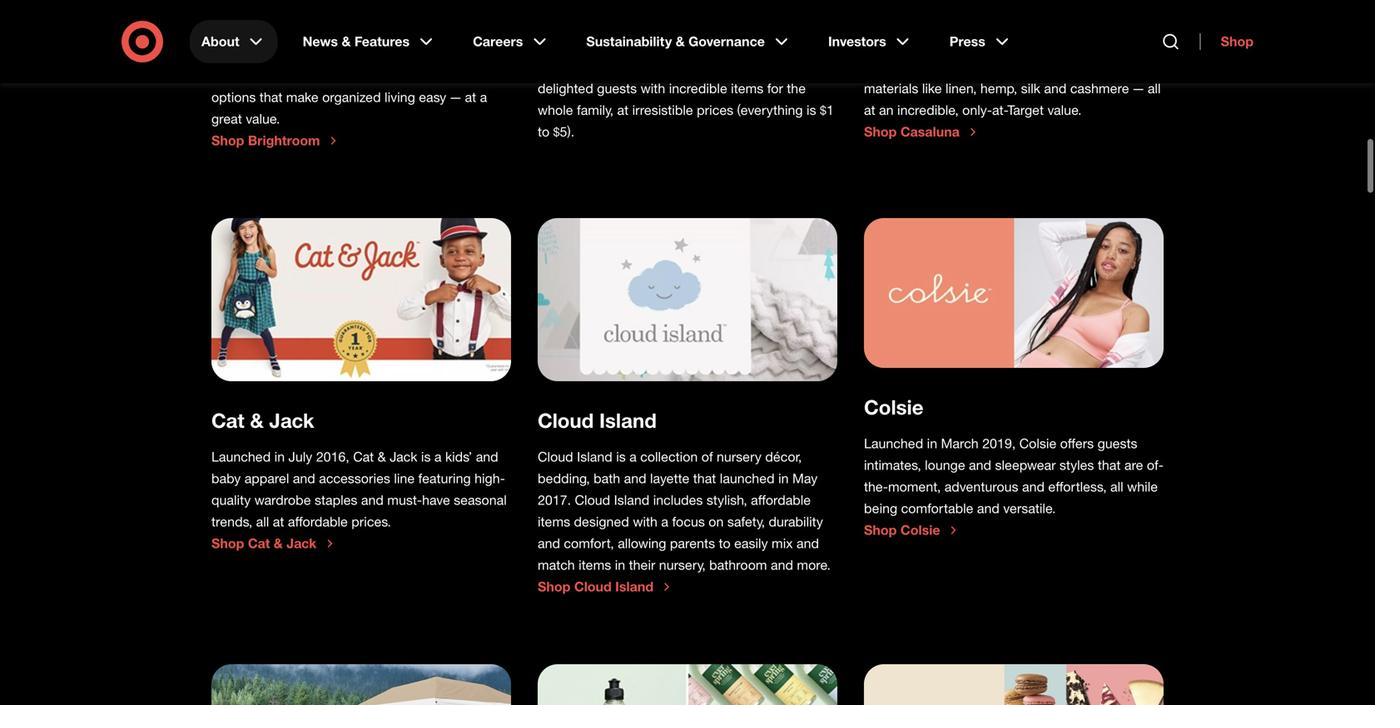 Task type: locate. For each thing, give the bounding box(es) containing it.
0 vertical spatial designed
[[296, 67, 351, 84]]

1 vertical spatial target
[[1008, 102, 1044, 118]]

casaluna up bedding
[[1011, 16, 1066, 32]]

launched up intimates,
[[864, 435, 924, 452]]

0 horizontal spatial value.
[[246, 111, 280, 127]]

1 horizontal spatial —
[[1133, 80, 1144, 97]]

0 horizontal spatial that
[[260, 89, 283, 105]]

trends,
[[211, 514, 252, 530]]

1 vertical spatial organization
[[430, 67, 502, 84]]

1 vertical spatial with
[[633, 514, 658, 530]]

quality up trends,
[[211, 492, 251, 508]]

hundreds
[[327, 46, 384, 62]]

colsie down comfortable
[[901, 522, 940, 538]]

in up than
[[927, 16, 938, 32]]

high-
[[475, 470, 505, 487]]

all up the shop cat & jack link
[[256, 514, 269, 530]]

with inside cloud island is a collection of nursery décor, bedding, bath and layette that launched in may 2017. cloud island includes stylish, affordable items designed with a focus on safety, durability and comfort, allowing parents to easily mix and match items in their nursery, bathroom and more. shop cloud island
[[633, 514, 658, 530]]

featuring up have
[[418, 470, 471, 487]]

1 horizontal spatial to
[[719, 535, 731, 552]]

0 horizontal spatial storage
[[296, 2, 341, 19]]

0 vertical spatial launched
[[297, 24, 351, 40]]

island up allowing
[[614, 492, 650, 508]]

guests up are
[[1098, 435, 1138, 452]]

— right the cashmere
[[1133, 80, 1144, 97]]

with for on
[[641, 80, 665, 97]]

collection up "layette" on the bottom of page
[[640, 449, 698, 465]]

and up silk
[[1019, 59, 1041, 75]]

featuring up materials
[[864, 59, 917, 75]]

and up sustainable on the right
[[1066, 37, 1088, 53]]

0 vertical spatial bath
[[1092, 37, 1118, 53]]

1 horizontal spatial collection
[[640, 449, 698, 465]]

shop cat & jack link
[[211, 535, 337, 552]]

0 vertical spatial affordable
[[751, 492, 811, 508]]

2 vertical spatial the
[[787, 80, 806, 97]]

target down silk
[[1008, 102, 1044, 118]]

island down cloud island
[[577, 449, 613, 465]]

natural
[[975, 59, 1015, 75]]

of
[[746, 37, 758, 53], [864, 37, 876, 53], [388, 46, 399, 62], [702, 449, 713, 465]]

items down comfort,
[[579, 557, 611, 573]]

quality inside launched in july 2016, cat & jack is a kids' and baby apparel and accessories line featuring high- quality wardrobe staples and must-have seasonal trends, all at affordable prices. shop cat & jack
[[211, 492, 251, 508]]

launched inside launched in july 2016, cat & jack is a kids' and baby apparel and accessories line featuring high- quality wardrobe staples and must-have seasonal trends, all at affordable prices. shop cat & jack
[[211, 449, 271, 465]]

1 vertical spatial the
[[692, 37, 711, 53]]

at
[[465, 89, 476, 105], [617, 102, 629, 118], [864, 102, 876, 118], [273, 514, 284, 530]]

quality inside launched in june 2020, casaluna is a collection of more than 700 quality bedding and bath items featuring elevated natural and sustainable materials like linen, hemp, silk and cashmere — all at an incredible, only-at-target value. shop casaluna
[[970, 37, 1009, 53]]

0 horizontal spatial bath
[[594, 470, 620, 487]]

1 vertical spatial guests
[[1098, 435, 1138, 452]]

colsie up intimates,
[[864, 395, 924, 419]]

1 vertical spatial collection
[[211, 46, 269, 62]]

parents
[[670, 535, 715, 552]]

while
[[1127, 479, 1158, 495]]

affordable up durability
[[751, 492, 811, 508]]

at for irresistible
[[617, 102, 629, 118]]

styles
[[1060, 457, 1094, 473]]

family,
[[577, 102, 614, 118]]

than
[[914, 37, 940, 53]]

has
[[784, 59, 805, 75]]

2 vertical spatial all
[[256, 514, 269, 530]]

staples
[[315, 492, 358, 508]]

a left kids'
[[435, 449, 442, 465]]

features
[[355, 33, 410, 50]]

0 horizontal spatial cat
[[211, 408, 245, 433]]

jack
[[269, 408, 314, 433], [390, 449, 418, 465], [287, 535, 317, 552]]

target up too),
[[762, 37, 798, 53]]

collection up sustainable on the right
[[1094, 16, 1152, 32]]

1 vertical spatial quality
[[211, 492, 251, 508]]

& for features
[[342, 33, 351, 50]]

0 horizontal spatial guests
[[597, 80, 637, 97]]

0 horizontal spatial the
[[692, 37, 711, 53]]

shop inside launched in july 2016, cat & jack is a kids' and baby apparel and accessories line featuring high- quality wardrobe staples and must-have seasonal trends, all at affordable prices. shop cat & jack
[[211, 535, 244, 552]]

the right for
[[787, 80, 806, 97]]

durability
[[769, 514, 823, 530]]

2 horizontal spatial collection
[[1094, 16, 1152, 32]]

in up hundreds
[[355, 24, 366, 40]]

2 vertical spatial cat
[[248, 535, 270, 552]]

that inside brightroom, a storage and home organization owned brand, launched in january 2022. the collection provides hundreds of practical, versatile, well-designed storage and organization options that make organized living easy — at a great value. shop brightroom
[[260, 89, 283, 105]]

collection inside cloud island is a collection of nursery décor, bedding, bath and layette that launched in may 2017. cloud island includes stylish, affordable items designed with a focus on safety, durability and comfort, allowing parents to easily mix and match items in their nursery, bathroom and more. shop cloud island
[[640, 449, 698, 465]]

700
[[944, 37, 966, 53]]

0 horizontal spatial to
[[538, 124, 550, 140]]

all left the while
[[1111, 479, 1124, 495]]

affordable
[[751, 492, 811, 508], [288, 514, 348, 530]]

is down cloud island
[[616, 449, 626, 465]]

1 vertical spatial on
[[709, 514, 724, 530]]

& right news
[[342, 33, 351, 50]]

and up news & features
[[345, 2, 367, 19]]

at right the easy
[[465, 89, 476, 105]]

and up versatile.
[[1022, 479, 1045, 495]]

launched inside launched in june 2020, casaluna is a collection of more than 700 quality bedding and bath items featuring elevated natural and sustainable materials like linen, hemp, silk and cashmere — all at an incredible, only-at-target value. shop casaluna
[[864, 16, 924, 32]]

of left nursery
[[702, 449, 713, 465]]

0 horizontal spatial casaluna
[[901, 124, 960, 140]]

and right silk
[[1044, 80, 1067, 97]]

news & features
[[303, 33, 410, 50]]

featuring inside launched in july 2016, cat & jack is a kids' and baby apparel and accessories line featuring high- quality wardrobe staples and must-have seasonal trends, all at affordable prices. shop cat & jack
[[418, 470, 471, 487]]

storage
[[296, 2, 341, 19], [355, 67, 400, 84]]

affordable inside launched in july 2016, cat & jack is a kids' and baby apparel and accessories line featuring high- quality wardrobe staples and must-have seasonal trends, all at affordable prices. shop cat & jack
[[288, 514, 348, 530]]

1 horizontal spatial launched
[[720, 470, 775, 487]]

at right 'family,'
[[617, 102, 629, 118]]

1 horizontal spatial featuring
[[864, 59, 917, 75]]

1 horizontal spatial all
[[1111, 479, 1124, 495]]

designed up make
[[296, 67, 351, 84]]

1 vertical spatial to
[[719, 535, 731, 552]]

1 horizontal spatial bath
[[1092, 37, 1118, 53]]

at-
[[992, 102, 1008, 118]]

only-
[[963, 102, 992, 118]]

is up sustainable on the right
[[1070, 16, 1080, 32]]

is inside since 2015, bullseye's playground, the beloved grab-and-go display near the front of target stores (and available on target.com, too), has delighted guests with incredible items for the whole family, at irresistible prices (everything is $1 to $5).
[[807, 102, 816, 118]]

all right the cashmere
[[1148, 80, 1161, 97]]

to left the $5).
[[538, 124, 550, 140]]

of inside cloud island is a collection of nursery décor, bedding, bath and layette that launched in may 2017. cloud island includes stylish, affordable items designed with a focus on safety, durability and comfort, allowing parents to easily mix and match items in their nursery, bathroom and more. shop cloud island
[[702, 449, 713, 465]]

items up the cashmere
[[1122, 37, 1155, 53]]

0 vertical spatial cat
[[211, 408, 245, 433]]

of down january
[[388, 46, 399, 62]]

1 horizontal spatial target
[[1008, 102, 1044, 118]]

& for governance
[[676, 33, 685, 50]]

and down mix
[[771, 557, 793, 573]]

that down well-
[[260, 89, 283, 105]]

jack down wardrobe
[[287, 535, 317, 552]]

adventurous
[[945, 479, 1019, 495]]

a woman posing for a picture image
[[864, 218, 1164, 368]]

0 vertical spatial featuring
[[864, 59, 917, 75]]

décor,
[[765, 449, 802, 465]]

0 horizontal spatial on
[[663, 59, 678, 75]]

storage down hundreds
[[355, 67, 400, 84]]

affordable down staples
[[288, 514, 348, 530]]

guests
[[597, 80, 637, 97], [1098, 435, 1138, 452]]

in left july
[[274, 449, 285, 465]]

effortless,
[[1049, 479, 1107, 495]]

1 vertical spatial bath
[[594, 470, 620, 487]]

0 vertical spatial organization
[[408, 2, 481, 19]]

1 horizontal spatial affordable
[[751, 492, 811, 508]]

collection up versatile, at the top left of page
[[211, 46, 269, 62]]

accessories
[[319, 470, 390, 487]]

0 horizontal spatial launched
[[297, 24, 351, 40]]

& for jack
[[250, 408, 264, 433]]

bath right bedding,
[[594, 470, 620, 487]]

0 horizontal spatial collection
[[211, 46, 269, 62]]

jack up the line
[[390, 449, 418, 465]]

go
[[598, 37, 613, 53]]

designed up comfort,
[[574, 514, 629, 530]]

a inside launched in july 2016, cat & jack is a kids' and baby apparel and accessories line featuring high- quality wardrobe staples and must-have seasonal trends, all at affordable prices. shop cat & jack
[[435, 449, 442, 465]]

2 vertical spatial collection
[[640, 449, 698, 465]]

focus
[[672, 514, 705, 530]]

in inside brightroom, a storage and home organization owned brand, launched in january 2022. the collection provides hundreds of practical, versatile, well-designed storage and organization options that make organized living easy — at a great value. shop brightroom
[[355, 24, 366, 40]]

and
[[345, 2, 367, 19], [1066, 37, 1088, 53], [1019, 59, 1041, 75], [403, 67, 426, 84], [1044, 80, 1067, 97], [476, 449, 498, 465], [969, 457, 992, 473], [293, 470, 315, 487], [624, 470, 647, 487], [1022, 479, 1045, 495], [361, 492, 384, 508], [977, 500, 1000, 517], [538, 535, 560, 552], [797, 535, 819, 552], [771, 557, 793, 573]]

comfortable
[[901, 500, 974, 517]]

at for an
[[864, 102, 876, 118]]

of right front
[[746, 37, 758, 53]]

at inside since 2015, bullseye's playground, the beloved grab-and-go display near the front of target stores (and available on target.com, too), has delighted guests with incredible items for the whole family, at irresistible prices (everything is $1 to $5).
[[617, 102, 629, 118]]

stylish,
[[707, 492, 747, 508]]

0 vertical spatial casaluna
[[1011, 16, 1066, 32]]

cat up accessories
[[353, 449, 374, 465]]

quality down 2020,
[[970, 37, 1009, 53]]

launched inside cloud island is a collection of nursery décor, bedding, bath and layette that launched in may 2017. cloud island includes stylish, affordable items designed with a focus on safety, durability and comfort, allowing parents to easily mix and match items in their nursery, bathroom and more. shop cloud island
[[720, 470, 775, 487]]

& up apparel
[[250, 408, 264, 433]]

july
[[289, 449, 312, 465]]

1 horizontal spatial cat
[[248, 535, 270, 552]]

0 horizontal spatial target
[[762, 37, 798, 53]]

value. down the cashmere
[[1048, 102, 1082, 118]]

2016,
[[316, 449, 349, 465]]

cat up the baby
[[211, 408, 245, 433]]

bath inside cloud island is a collection of nursery décor, bedding, bath and layette that launched in may 2017. cloud island includes stylish, affordable items designed with a focus on safety, durability and comfort, allowing parents to easily mix and match items in their nursery, bathroom and more. shop cloud island
[[594, 470, 620, 487]]

the
[[457, 24, 480, 40]]

that inside cloud island is a collection of nursery décor, bedding, bath and layette that launched in may 2017. cloud island includes stylish, affordable items designed with a focus on safety, durability and comfort, allowing parents to easily mix and match items in their nursery, bathroom and more. shop cloud island
[[693, 470, 716, 487]]

a inside launched in june 2020, casaluna is a collection of more than 700 quality bedding and bath items featuring elevated natural and sustainable materials like linen, hemp, silk and cashmere — all at an incredible, only-at-target value. shop casaluna
[[1083, 16, 1091, 32]]

in
[[927, 16, 938, 32], [355, 24, 366, 40], [927, 435, 938, 452], [274, 449, 285, 465], [779, 470, 789, 487], [615, 557, 625, 573]]

0 horizontal spatial designed
[[296, 67, 351, 84]]

island
[[599, 408, 657, 433], [577, 449, 613, 465], [614, 492, 650, 508], [615, 579, 654, 595]]

to
[[538, 124, 550, 140], [719, 535, 731, 552]]

that
[[260, 89, 283, 105], [1098, 457, 1121, 473], [693, 470, 716, 487]]

launched up the baby
[[211, 449, 271, 465]]

items left for
[[731, 80, 764, 97]]

careers
[[473, 33, 523, 50]]

a up sustainable on the right
[[1083, 16, 1091, 32]]

0 vertical spatial guests
[[597, 80, 637, 97]]

investors link
[[817, 20, 925, 63]]

organization up the easy
[[430, 67, 502, 84]]

since 2015, bullseye's playground, the beloved grab-and-go display near the front of target stores (and available on target.com, too), has delighted guests with incredible items for the whole family, at irresistible prices (everything is $1 to $5).
[[538, 16, 834, 140]]

to up bathroom
[[719, 535, 731, 552]]

0 vertical spatial all
[[1148, 80, 1161, 97]]

0 horizontal spatial all
[[256, 514, 269, 530]]

at down wardrobe
[[273, 514, 284, 530]]

organization up 2022.
[[408, 2, 481, 19]]

featuring
[[864, 59, 917, 75], [418, 470, 471, 487]]

1 horizontal spatial guests
[[1098, 435, 1138, 452]]

great
[[211, 111, 242, 127]]

at inside brightroom, a storage and home organization owned brand, launched in january 2022. the collection provides hundreds of practical, versatile, well-designed storage and organization options that make organized living easy — at a great value. shop brightroom
[[465, 89, 476, 105]]

launched down nursery
[[720, 470, 775, 487]]

2 horizontal spatial all
[[1148, 80, 1161, 97]]

cloud
[[538, 408, 594, 433], [538, 449, 573, 465], [575, 492, 610, 508], [574, 579, 612, 595]]

1 vertical spatial launched
[[720, 470, 775, 487]]

& down playground,
[[676, 33, 685, 50]]

1 vertical spatial affordable
[[288, 514, 348, 530]]

the up governance
[[749, 16, 767, 32]]

all
[[1148, 80, 1161, 97], [1111, 479, 1124, 495], [256, 514, 269, 530]]

playground,
[[674, 16, 745, 32]]

1 horizontal spatial value.
[[1048, 102, 1082, 118]]

guests down "available"
[[597, 80, 637, 97]]

1 horizontal spatial designed
[[574, 514, 629, 530]]

1 vertical spatial all
[[1111, 479, 1124, 495]]

that inside launched in march 2019, colsie offers guests intimates, lounge and sleepwear styles that are of- the-moment, adventurous and effortless, all while being comfortable and versatile. shop colsie
[[1098, 457, 1121, 473]]

items
[[1122, 37, 1155, 53], [731, 80, 764, 97], [538, 514, 570, 530], [579, 557, 611, 573]]

at inside launched in june 2020, casaluna is a collection of more than 700 quality bedding and bath items featuring elevated natural and sustainable materials like linen, hemp, silk and cashmere — all at an incredible, only-at-target value. shop casaluna
[[864, 102, 876, 118]]

0 horizontal spatial —
[[450, 89, 461, 105]]

allowing
[[618, 535, 666, 552]]

2 horizontal spatial that
[[1098, 457, 1121, 473]]

storage up news
[[296, 2, 341, 19]]

bedding
[[1013, 37, 1062, 53]]

1 vertical spatial storage
[[355, 67, 400, 84]]

colsie up sleepwear
[[1020, 435, 1057, 452]]

about
[[201, 33, 239, 50]]

hemp,
[[981, 80, 1018, 97]]

0 vertical spatial quality
[[970, 37, 1009, 53]]

affordable inside cloud island is a collection of nursery décor, bedding, bath and layette that launched in may 2017. cloud island includes stylish, affordable items designed with a focus on safety, durability and comfort, allowing parents to easily mix and match items in their nursery, bathroom and more. shop cloud island
[[751, 492, 811, 508]]

0 vertical spatial to
[[538, 124, 550, 140]]

1 horizontal spatial on
[[709, 514, 724, 530]]

versatile,
[[211, 67, 264, 84]]

apparel
[[245, 470, 289, 487]]

colsie
[[864, 395, 924, 419], [1020, 435, 1057, 452], [901, 522, 940, 538]]

launched inside launched in march 2019, colsie offers guests intimates, lounge and sleepwear styles that are of- the-moment, adventurous and effortless, all while being comfortable and versatile. shop colsie
[[864, 435, 924, 452]]

on inside cloud island is a collection of nursery décor, bedding, bath and layette that launched in may 2017. cloud island includes stylish, affordable items designed with a focus on safety, durability and comfort, allowing parents to easily mix and match items in their nursery, bathroom and more. shop cloud island
[[709, 514, 724, 530]]

a left focus
[[661, 514, 669, 530]]

0 horizontal spatial featuring
[[418, 470, 471, 487]]

1 horizontal spatial that
[[693, 470, 716, 487]]

0 horizontal spatial affordable
[[288, 514, 348, 530]]

cat down trends,
[[248, 535, 270, 552]]

bath up sustainable on the right
[[1092, 37, 1118, 53]]

cloud island is a collection of nursery décor, bedding, bath and layette that launched in may 2017. cloud island includes stylish, affordable items designed with a focus on safety, durability and comfort, allowing parents to easily mix and match items in their nursery, bathroom and more. shop cloud island
[[538, 449, 831, 595]]

and up high- on the left bottom of the page
[[476, 449, 498, 465]]

2 vertical spatial jack
[[287, 535, 317, 552]]

graphical user interface, application image
[[538, 218, 838, 381]]

and up match
[[538, 535, 560, 552]]

&
[[342, 33, 351, 50], [676, 33, 685, 50], [250, 408, 264, 433], [378, 449, 386, 465], [274, 535, 283, 552]]

make
[[286, 89, 319, 105]]

items down 2017.
[[538, 514, 570, 530]]

0 vertical spatial colsie
[[864, 395, 924, 419]]

and up adventurous
[[969, 457, 992, 473]]

on down the stylish,
[[709, 514, 724, 530]]

with inside since 2015, bullseye's playground, the beloved grab-and-go display near the front of target stores (and available on target.com, too), has delighted guests with incredible items for the whole family, at irresistible prices (everything is $1 to $5).
[[641, 80, 665, 97]]

0 vertical spatial collection
[[1094, 16, 1152, 32]]

a up brand,
[[285, 2, 292, 19]]

at left an
[[864, 102, 876, 118]]

launched
[[864, 16, 924, 32], [864, 435, 924, 452], [211, 449, 271, 465]]

0 vertical spatial storage
[[296, 2, 341, 19]]

guests inside launched in march 2019, colsie offers guests intimates, lounge and sleepwear styles that are of- the-moment, adventurous and effortless, all while being comfortable and versatile. shop colsie
[[1098, 435, 1138, 452]]

shop brightroom link
[[211, 132, 340, 149]]

cashmere
[[1071, 80, 1129, 97]]

march
[[941, 435, 979, 452]]

(and
[[578, 59, 604, 75]]

brightroom, a storage and home organization owned brand, launched in january 2022. the collection provides hundreds of practical, versatile, well-designed storage and organization options that make organized living easy — at a great value. shop brightroom
[[211, 2, 502, 149]]

launched up more
[[864, 16, 924, 32]]

shop inside launched in june 2020, casaluna is a collection of more than 700 quality bedding and bath items featuring elevated natural and sustainable materials like linen, hemp, silk and cashmere — all at an incredible, only-at-target value. shop casaluna
[[864, 124, 897, 140]]

1 horizontal spatial quality
[[970, 37, 1009, 53]]

2 horizontal spatial cat
[[353, 449, 374, 465]]

0 vertical spatial on
[[663, 59, 678, 75]]

& down wardrobe
[[274, 535, 283, 552]]

value. up shop brightroom "link"
[[246, 111, 280, 127]]

0 vertical spatial the
[[749, 16, 767, 32]]

(everything
[[737, 102, 803, 118]]

launched
[[297, 24, 351, 40], [720, 470, 775, 487]]

jack up july
[[269, 408, 314, 433]]

shop inside 'link'
[[1221, 33, 1254, 50]]

more
[[879, 37, 910, 53]]

in up lounge
[[927, 435, 938, 452]]

of left more
[[864, 37, 876, 53]]

launched up provides
[[297, 24, 351, 40]]

easily
[[734, 535, 768, 552]]

is left kids'
[[421, 449, 431, 465]]

bedding,
[[538, 470, 590, 487]]

sleepwear
[[995, 457, 1056, 473]]

and down july
[[293, 470, 315, 487]]

with up allowing
[[633, 514, 658, 530]]

0 vertical spatial with
[[641, 80, 665, 97]]

casaluna down incredible,
[[901, 124, 960, 140]]

bath
[[1092, 37, 1118, 53], [594, 470, 620, 487]]

in left may
[[779, 470, 789, 487]]

is left $1
[[807, 102, 816, 118]]

living
[[385, 89, 415, 105]]

value. inside brightroom, a storage and home organization owned brand, launched in january 2022. the collection provides hundreds of practical, versatile, well-designed storage and organization options that make organized living easy — at a great value. shop brightroom
[[246, 111, 280, 127]]

0 vertical spatial target
[[762, 37, 798, 53]]

1 vertical spatial featuring
[[418, 470, 471, 487]]

1 vertical spatial designed
[[574, 514, 629, 530]]

0 horizontal spatial quality
[[211, 492, 251, 508]]

layette
[[650, 470, 690, 487]]

— right the easy
[[450, 89, 461, 105]]



Task type: vqa. For each thing, say whether or not it's contained in the screenshot.
sign up link
no



Task type: describe. For each thing, give the bounding box(es) containing it.
near
[[662, 37, 689, 53]]

shop colsie link
[[864, 522, 960, 539]]

1 horizontal spatial casaluna
[[1011, 16, 1066, 32]]

about link
[[190, 20, 278, 63]]

for
[[767, 80, 783, 97]]

and left "layette" on the bottom of page
[[624, 470, 647, 487]]

stores
[[538, 59, 575, 75]]

match
[[538, 557, 575, 573]]

is inside launched in july 2016, cat & jack is a kids' and baby apparel and accessories line featuring high- quality wardrobe staples and must-have seasonal trends, all at affordable prices. shop cat & jack
[[421, 449, 431, 465]]

cloud island
[[538, 408, 657, 433]]

sustainability
[[586, 33, 672, 50]]

with for island
[[633, 514, 658, 530]]

that for colsie
[[1098, 457, 1121, 473]]

beloved
[[771, 16, 819, 32]]

shop cloud island link
[[538, 579, 674, 595]]

to inside cloud island is a collection of nursery décor, bedding, bath and layette that launched in may 2017. cloud island includes stylish, affordable items designed with a focus on safety, durability and comfort, allowing parents to easily mix and match items in their nursery, bathroom and more. shop cloud island
[[719, 535, 731, 552]]

like
[[922, 80, 942, 97]]

baby
[[211, 470, 241, 487]]

designed inside brightroom, a storage and home organization owned brand, launched in january 2022. the collection provides hundreds of practical, versatile, well-designed storage and organization options that make organized living easy — at a great value. shop brightroom
[[296, 67, 351, 84]]

seasonal
[[454, 492, 507, 508]]

launched in march 2019, colsie offers guests intimates, lounge and sleepwear styles that are of- the-moment, adventurous and effortless, all while being comfortable and versatile. shop colsie
[[864, 435, 1164, 538]]

the-
[[864, 479, 888, 495]]

1 vertical spatial jack
[[390, 449, 418, 465]]

and down adventurous
[[977, 500, 1000, 517]]

provides
[[273, 46, 324, 62]]

grab-
[[538, 37, 570, 53]]

all inside launched in march 2019, colsie offers guests intimates, lounge and sleepwear styles that are of- the-moment, adventurous and effortless, all while being comfortable and versatile. shop colsie
[[1111, 479, 1124, 495]]

shop inside cloud island is a collection of nursery décor, bedding, bath and layette that launched in may 2017. cloud island includes stylish, affordable items designed with a focus on safety, durability and comfort, allowing parents to easily mix and match items in their nursery, bathroom and more. shop cloud island
[[538, 579, 571, 595]]

home
[[371, 2, 405, 19]]

guests inside since 2015, bullseye's playground, the beloved grab-and-go display near the front of target stores (and available on target.com, too), has delighted guests with incredible items for the whole family, at irresistible prices (everything is $1 to $5).
[[597, 80, 637, 97]]

press link
[[938, 20, 1024, 63]]

on inside since 2015, bullseye's playground, the beloved grab-and-go display near the front of target stores (and available on target.com, too), has delighted guests with incredible items for the whole family, at irresistible prices (everything is $1 to $5).
[[663, 59, 678, 75]]

governance
[[689, 33, 765, 50]]

island down the their
[[615, 579, 654, 595]]

includes
[[653, 492, 703, 508]]

— inside brightroom, a storage and home organization owned brand, launched in january 2022. the collection provides hundreds of practical, versatile, well-designed storage and organization options that make organized living easy — at a great value. shop brightroom
[[450, 89, 461, 105]]

nursery,
[[659, 557, 706, 573]]

shop inside launched in march 2019, colsie offers guests intimates, lounge and sleepwear styles that are of- the-moment, adventurous and effortless, all while being comfortable and versatile. shop colsie
[[864, 522, 897, 538]]

and up living
[[403, 67, 426, 84]]

shop casaluna link
[[864, 124, 980, 140]]

news
[[303, 33, 338, 50]]

brand,
[[255, 24, 293, 40]]

a right the easy
[[480, 89, 487, 105]]

their
[[629, 557, 656, 573]]

items inside since 2015, bullseye's playground, the beloved grab-and-go display near the front of target stores (and available on target.com, too), has delighted guests with incredible items for the whole family, at irresistible prices (everything is $1 to $5).
[[731, 80, 764, 97]]

shop link
[[1200, 33, 1254, 50]]

featuring inside launched in june 2020, casaluna is a collection of more than 700 quality bedding and bath items featuring elevated natural and sustainable materials like linen, hemp, silk and cashmere — all at an incredible, only-at-target value. shop casaluna
[[864, 59, 917, 75]]

prices
[[697, 102, 734, 118]]

sustainability & governance link
[[575, 20, 803, 63]]

an
[[879, 102, 894, 118]]

kids'
[[445, 449, 472, 465]]

target inside launched in june 2020, casaluna is a collection of more than 700 quality bedding and bath items featuring elevated natural and sustainable materials like linen, hemp, silk and cashmere — all at an incredible, only-at-target value. shop casaluna
[[1008, 102, 1044, 118]]

$5).
[[553, 124, 575, 140]]

1 vertical spatial colsie
[[1020, 435, 1057, 452]]

of inside brightroom, a storage and home organization owned brand, launched in january 2022. the collection provides hundreds of practical, versatile, well-designed storage and organization options that make organized living easy — at a great value. shop brightroom
[[388, 46, 399, 62]]

news & features link
[[291, 20, 448, 63]]

sustainability & governance
[[586, 33, 765, 50]]

island up "layette" on the bottom of page
[[599, 408, 657, 433]]

2015,
[[575, 16, 608, 32]]

and up prices.
[[361, 492, 384, 508]]

elevated
[[920, 59, 971, 75]]

0 vertical spatial jack
[[269, 408, 314, 433]]

& up accessories
[[378, 449, 386, 465]]

in inside launched in july 2016, cat & jack is a kids' and baby apparel and accessories line featuring high- quality wardrobe staples and must-have seasonal trends, all at affordable prices. shop cat & jack
[[274, 449, 285, 465]]

launched for colsie
[[864, 435, 924, 452]]

well-
[[268, 67, 296, 84]]

being
[[864, 500, 898, 517]]

$1
[[820, 102, 834, 118]]

collection inside brightroom, a storage and home organization owned brand, launched in january 2022. the collection provides hundreds of practical, versatile, well-designed storage and organization options that make organized living easy — at a great value. shop brightroom
[[211, 46, 269, 62]]

careers link
[[461, 20, 561, 63]]

launched for cat & jack
[[211, 449, 271, 465]]

all inside launched in july 2016, cat & jack is a kids' and baby apparel and accessories line featuring high- quality wardrobe staples and must-have seasonal trends, all at affordable prices. shop cat & jack
[[256, 514, 269, 530]]

june
[[941, 16, 970, 32]]

that for cloud island
[[693, 470, 716, 487]]

a down cloud island
[[630, 449, 637, 465]]

comfort,
[[564, 535, 614, 552]]

items inside launched in june 2020, casaluna is a collection of more than 700 quality bedding and bath items featuring elevated natural and sustainable materials like linen, hemp, silk and cashmere — all at an incredible, only-at-target value. shop casaluna
[[1122, 37, 1155, 53]]

must-
[[387, 492, 422, 508]]

2 horizontal spatial the
[[787, 80, 806, 97]]

line
[[394, 470, 415, 487]]

brightroom,
[[211, 2, 282, 19]]

silk
[[1021, 80, 1041, 97]]

may
[[793, 470, 818, 487]]

investors
[[828, 33, 886, 50]]

linen,
[[946, 80, 977, 97]]

practical,
[[403, 46, 457, 62]]

materials
[[864, 80, 919, 97]]

versatile.
[[1004, 500, 1056, 517]]

are
[[1125, 457, 1144, 473]]

2019,
[[983, 435, 1016, 452]]

and up more.
[[797, 535, 819, 552]]

— inside launched in june 2020, casaluna is a collection of more than 700 quality bedding and bath items featuring elevated natural and sustainable materials like linen, hemp, silk and cashmere — all at an incredible, only-at-target value. shop casaluna
[[1133, 80, 1144, 97]]

moment,
[[888, 479, 941, 495]]

press
[[950, 33, 986, 50]]

is inside cloud island is a collection of nursery décor, bedding, bath and layette that launched in may 2017. cloud island includes stylish, affordable items designed with a focus on safety, durability and comfort, allowing parents to easily mix and match items in their nursery, bathroom and more. shop cloud island
[[616, 449, 626, 465]]

incredible
[[669, 80, 727, 97]]

and-
[[570, 37, 598, 53]]

all inside launched in june 2020, casaluna is a collection of more than 700 quality bedding and bath items featuring elevated natural and sustainable materials like linen, hemp, silk and cashmere — all at an incredible, only-at-target value. shop casaluna
[[1148, 80, 1161, 97]]

prices.
[[352, 514, 391, 530]]

1 vertical spatial casaluna
[[901, 124, 960, 140]]

available
[[608, 59, 660, 75]]

is inside launched in june 2020, casaluna is a collection of more than 700 quality bedding and bath items featuring elevated natural and sustainable materials like linen, hemp, silk and cashmere — all at an incredible, only-at-target value. shop casaluna
[[1070, 16, 1080, 32]]

cat & jack
[[211, 408, 314, 433]]

of inside since 2015, bullseye's playground, the beloved grab-and-go display near the front of target stores (and available on target.com, too), has delighted guests with incredible items for the whole family, at irresistible prices (everything is $1 to $5).
[[746, 37, 758, 53]]

irresistible
[[632, 102, 693, 118]]

at for a
[[465, 89, 476, 105]]

options
[[211, 89, 256, 105]]

of-
[[1147, 457, 1164, 473]]

at inside launched in july 2016, cat & jack is a kids' and baby apparel and accessories line featuring high- quality wardrobe staples and must-have seasonal trends, all at affordable prices. shop cat & jack
[[273, 514, 284, 530]]

a man and a woman image
[[211, 218, 511, 381]]

value. inside launched in june 2020, casaluna is a collection of more than 700 quality bedding and bath items featuring elevated natural and sustainable materials like linen, hemp, silk and cashmere — all at an incredible, only-at-target value. shop casaluna
[[1048, 102, 1082, 118]]

to inside since 2015, bullseye's playground, the beloved grab-and-go display near the front of target stores (and available on target.com, too), has delighted guests with incredible items for the whole family, at irresistible prices (everything is $1 to $5).
[[538, 124, 550, 140]]

in left the their
[[615, 557, 625, 573]]

launched for since 2015, bullseye's playground, the beloved grab-and-go display near the front of target stores (and available on target.com, too), has delighted guests with incredible items for the whole family, at irresistible prices (everything is $1 to $5).
[[864, 16, 924, 32]]

since
[[538, 16, 571, 32]]

bath inside launched in june 2020, casaluna is a collection of more than 700 quality bedding and bath items featuring elevated natural and sustainable materials like linen, hemp, silk and cashmere — all at an incredible, only-at-target value. shop casaluna
[[1092, 37, 1118, 53]]

incredible,
[[898, 102, 959, 118]]

launched inside brightroom, a storage and home organization owned brand, launched in january 2022. the collection provides hundreds of practical, versatile, well-designed storage and organization options that make organized living easy — at a great value. shop brightroom
[[297, 24, 351, 40]]

in inside launched in june 2020, casaluna is a collection of more than 700 quality bedding and bath items featuring elevated natural and sustainable materials like linen, hemp, silk and cashmere — all at an incredible, only-at-target value. shop casaluna
[[927, 16, 938, 32]]

front
[[715, 37, 743, 53]]

in inside launched in march 2019, colsie offers guests intimates, lounge and sleepwear styles that are of- the-moment, adventurous and effortless, all while being comfortable and versatile. shop colsie
[[927, 435, 938, 452]]

1 vertical spatial cat
[[353, 449, 374, 465]]

1 horizontal spatial storage
[[355, 67, 400, 84]]

collection inside launched in june 2020, casaluna is a collection of more than 700 quality bedding and bath items featuring elevated natural and sustainable materials like linen, hemp, silk and cashmere — all at an incredible, only-at-target value. shop casaluna
[[1094, 16, 1152, 32]]

2017.
[[538, 492, 571, 508]]

launched in june 2020, casaluna is a collection of more than 700 quality bedding and bath items featuring elevated natural and sustainable materials like linen, hemp, silk and cashmere — all at an incredible, only-at-target value. shop casaluna
[[864, 16, 1161, 140]]

2 vertical spatial colsie
[[901, 522, 940, 538]]

target inside since 2015, bullseye's playground, the beloved grab-and-go display near the front of target stores (and available on target.com, too), has delighted guests with incredible items for the whole family, at irresistible prices (everything is $1 to $5).
[[762, 37, 798, 53]]

of inside launched in june 2020, casaluna is a collection of more than 700 quality bedding and bath items featuring elevated natural and sustainable materials like linen, hemp, silk and cashmere — all at an incredible, only-at-target value. shop casaluna
[[864, 37, 876, 53]]

january
[[369, 24, 416, 40]]

offers
[[1060, 435, 1094, 452]]

shop inside brightroom, a storage and home organization owned brand, launched in january 2022. the collection provides hundreds of practical, versatile, well-designed storage and organization options that make organized living easy — at a great value. shop brightroom
[[211, 132, 244, 149]]

1 horizontal spatial the
[[749, 16, 767, 32]]

designed inside cloud island is a collection of nursery décor, bedding, bath and layette that launched in may 2017. cloud island includes stylish, affordable items designed with a focus on safety, durability and comfort, allowing parents to easily mix and match items in their nursery, bathroom and more. shop cloud island
[[574, 514, 629, 530]]

2020,
[[974, 16, 1007, 32]]



